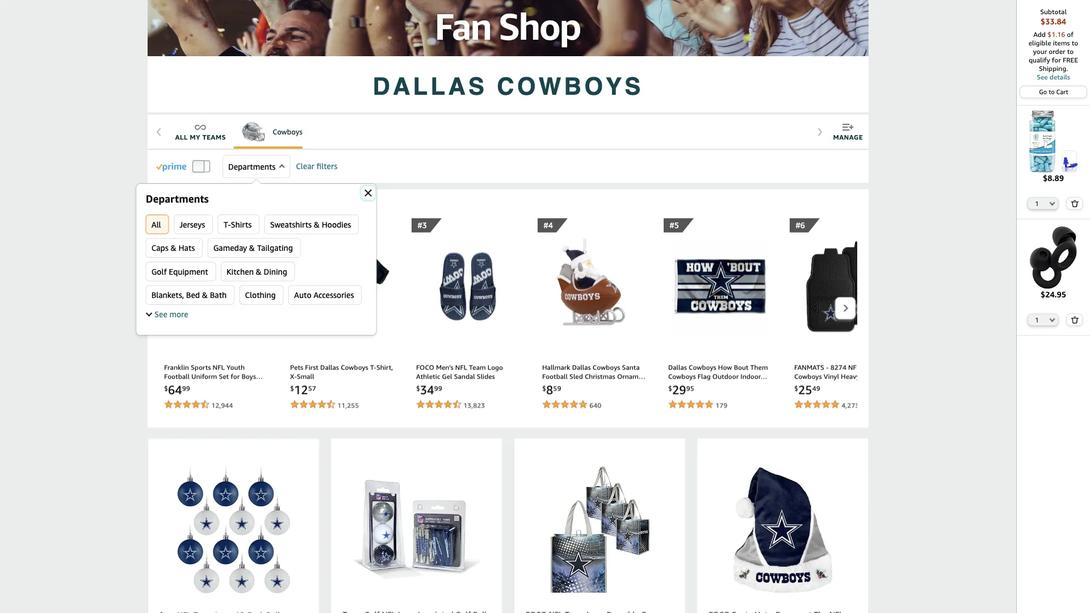 Task type: vqa. For each thing, say whether or not it's contained in the screenshot.


Task type: describe. For each thing, give the bounding box(es) containing it.
equipment
[[169, 267, 208, 276]]

items
[[1054, 39, 1071, 47]]

foco nfl team logo 12-pack ball ... image
[[170, 467, 298, 594]]

fanmats - 8274 nfl dallas cowboys vinyl heavy duty car…
[[795, 364, 896, 380]]

clothing
[[245, 291, 278, 300]]

teams
[[203, 133, 226, 141]]

2 vertical spatial to
[[1050, 88, 1056, 96]]

179
[[714, 401, 728, 409]]

dallas inside hallmark dallas cowboys santa football sled christmas ornam…
[[573, 364, 591, 371]]

boys…
[[242, 372, 263, 380]]

& for caps
[[171, 243, 177, 253]]

santa
[[622, 364, 640, 371]]

dallas cowboys how bout them cowboys flag outdoor indoor…
[[669, 364, 769, 380]]

1 for $24.95
[[1036, 316, 1040, 324]]

$33.84
[[1041, 17, 1067, 26]]

delete image
[[1072, 316, 1080, 324]]

$24.95
[[1041, 290, 1067, 299]]

gameday & tailgating button
[[208, 238, 301, 258]]

dallas inside 'fanmats - 8274 nfl dallas cowboys vinyl heavy duty car…'
[[863, 364, 881, 371]]

dallas cowboys how bout them cowboys flag outdoor indoor 3x5 foot banner image
[[673, 239, 768, 334]]

first
[[305, 364, 319, 371]]

1 vertical spatial departments
[[146, 193, 209, 205]]

& right bed
[[202, 291, 208, 300]]

lysian ultra soft foam earplugs sleep, 38db snr 31db nrr sound blocking noise cancelling ear plugs for sleeping, travel, shooting and working -60 pairs pack (lake blue) image
[[1023, 110, 1085, 173]]

59
[[554, 384, 562, 392]]

& for sweatshirts
[[314, 220, 320, 229]]

indoor…
[[741, 372, 768, 380]]

nfl for 34
[[456, 364, 468, 371]]

hats
[[179, 243, 195, 253]]

among
[[224, 198, 261, 212]]

qualify
[[1030, 56, 1051, 64]]

57
[[308, 384, 316, 392]]

car…
[[879, 372, 896, 380]]

foco men's nfl team logo athletic gel sandal slides image
[[420, 239, 516, 334]]

$ for 34
[[416, 384, 420, 392]]

pets
[[290, 364, 304, 371]]

uniform
[[192, 372, 217, 380]]

hallmark dallas cowboys santa football sled christmas ornament, nfl tree decoration and sports fan gift image
[[547, 239, 642, 334]]

t-shirts
[[224, 220, 254, 229]]

cowboys inside hallmark dallas cowboys santa football sled christmas ornam…
[[593, 364, 621, 371]]

$ for 29
[[669, 384, 673, 392]]

#1
[[166, 221, 175, 230]]

go
[[1040, 88, 1048, 96]]

sports
[[191, 364, 211, 371]]

99 for 64
[[182, 384, 190, 392]]

bed
[[186, 291, 200, 300]]

vinyl
[[824, 372, 840, 380]]

flag
[[698, 372, 711, 380]]

gel
[[442, 372, 453, 380]]

$ 12 57
[[290, 383, 316, 397]]

foco men's nfl team logo athletic gel sandal slides
[[416, 364, 503, 380]]

close image
[[365, 190, 372, 196]]

franklin
[[164, 364, 189, 371]]

details
[[1050, 73, 1071, 81]]

$ for 12
[[290, 384, 294, 392]]

$ 34 99
[[416, 383, 442, 397]]

cowboys inside pets first dallas cowboys t-shirt, x-small
[[341, 364, 369, 371]]

sellers
[[187, 198, 221, 212]]

& for gameday
[[249, 243, 255, 253]]

see details link
[[1023, 73, 1085, 81]]

0 vertical spatial to
[[1073, 39, 1079, 47]]

prime image
[[156, 163, 186, 172]]

$ 64 99
[[164, 383, 190, 397]]

golf equipment button
[[146, 262, 216, 281]]

subtotal $33.84
[[1041, 7, 1068, 26]]

departments button
[[223, 155, 291, 178]]

for inside of eligible items to your order to qualify for free shipping.
[[1053, 56, 1062, 64]]

gameday
[[213, 243, 247, 253]]

loop quiet ear plugs for noise reduction &ndash; super soft, reusable hearing protection in flexible silicone for sleep, noise sensitivity - 8 ear tips in xs/s/m/l &ndash; 26db &amp; nrr 14 noise cancelling &ndash; black image
[[1023, 227, 1085, 289]]

athletic
[[416, 372, 441, 380]]

8
[[547, 383, 554, 397]]

$8.89
[[1044, 173, 1065, 183]]

extender expand image
[[146, 310, 152, 317]]

subtotal
[[1041, 7, 1068, 15]]

t-shirts button
[[218, 215, 260, 234]]

amazon fanshop image
[[148, 0, 869, 56]]

13,823
[[462, 401, 485, 409]]

filters
[[317, 162, 338, 171]]

jerseys button
[[174, 215, 213, 234]]

$ for 64
[[164, 384, 168, 392]]

clear filters
[[296, 162, 338, 171]]

franklin sports nfl youth football uniform set for boys & girls - includes helmet, jersey & pants with chinstrap + numbers image
[[168, 239, 264, 334]]

hallmark
[[543, 364, 571, 371]]

$ 8 59
[[543, 383, 562, 397]]

all my teams button
[[170, 115, 232, 149]]

sweatshirts
[[270, 220, 312, 229]]

team golf nfl logo imprinted gol... image
[[353, 466, 481, 594]]

99 for 34
[[434, 384, 442, 392]]

blankets,
[[152, 291, 184, 300]]

#6
[[796, 221, 806, 230]]

free
[[1064, 56, 1079, 64]]

football for 8
[[543, 372, 568, 380]]

slides
[[477, 372, 495, 380]]

dallas inside dallas cowboys how bout them cowboys flag outdoor indoor…
[[669, 364, 687, 371]]

shirt,
[[377, 364, 393, 371]]

youth
[[227, 364, 245, 371]]

cowboys button
[[234, 115, 311, 149]]

#3
[[418, 221, 427, 230]]

dropdown image for $24.95
[[1050, 318, 1056, 322]]

& for kitchen
[[256, 267, 262, 276]]

eligible
[[1029, 39, 1052, 47]]

tailgating
[[257, 243, 293, 253]]

caps & hats
[[152, 243, 197, 253]]

34
[[420, 383, 434, 397]]

$ for 8
[[543, 384, 547, 392]]

dallas cowboys image
[[242, 120, 265, 143]]

$1.16
[[1048, 30, 1066, 38]]

all
[[175, 133, 188, 141]]



Task type: locate. For each thing, give the bounding box(es) containing it.
11,255
[[336, 401, 359, 409]]

add
[[1034, 30, 1047, 38]]

$ down franklin
[[164, 384, 168, 392]]

1 left delete icon
[[1036, 316, 1040, 324]]

1 vertical spatial dropdown image
[[1050, 318, 1056, 322]]

nfl up heavy
[[849, 364, 861, 371]]

for
[[1053, 56, 1062, 64], [231, 372, 240, 380]]

sweatshirts & hoodies
[[270, 220, 353, 229]]

golf equipment
[[152, 267, 210, 276]]

departments up #1
[[146, 193, 209, 205]]

caps & hats button
[[146, 238, 203, 258]]

0 vertical spatial departments
[[228, 162, 276, 171]]

outdoor
[[713, 372, 739, 380]]

heavy
[[841, 372, 861, 380]]

12,944
[[210, 401, 233, 409]]

3 $ from the left
[[416, 384, 420, 392]]

of
[[1068, 30, 1074, 38]]

$ inside the '$ 25 49'
[[795, 384, 799, 392]]

1 99 from the left
[[182, 384, 190, 392]]

list
[[159, 218, 1091, 421]]

29
[[673, 383, 687, 397]]

$ left 49
[[795, 384, 799, 392]]

set
[[219, 372, 229, 380]]

$ inside $ 8 59
[[543, 384, 547, 392]]

bath
[[210, 291, 227, 300]]

& inside "button"
[[314, 220, 320, 229]]

2 99 from the left
[[434, 384, 442, 392]]

1 horizontal spatial 99
[[434, 384, 442, 392]]

clothing button
[[240, 285, 284, 305]]

pets first dallas cowboys t-shirt, x-small
[[290, 364, 393, 380]]

0 horizontal spatial departments
[[146, 193, 209, 205]]

team
[[469, 364, 486, 371]]

4,273 link
[[795, 400, 860, 410]]

$ down 'x-'
[[290, 384, 294, 392]]

0 vertical spatial t-
[[224, 220, 231, 229]]

next page image
[[843, 304, 849, 313]]

$ left 59
[[543, 384, 547, 392]]

fanmats - 8274 nfl dallas cowboys vinyl heavy duty car mat,set of two, 18"x27" image
[[799, 239, 894, 334]]

football
[[164, 372, 190, 380], [543, 372, 568, 380]]

t- inside 't-shirts' button
[[224, 220, 231, 229]]

all my teams
[[175, 133, 226, 141]]

1 $ from the left
[[164, 384, 168, 392]]

auto
[[294, 291, 312, 300]]

1 horizontal spatial departments
[[228, 162, 276, 171]]

list containing 64
[[159, 218, 1091, 421]]

640 link
[[543, 400, 602, 410]]

1 vertical spatial to
[[1068, 47, 1075, 55]]

2 football from the left
[[543, 372, 568, 380]]

1 vertical spatial 1
[[1036, 316, 1040, 324]]

top sellers among dallas cowboys fans
[[164, 198, 374, 212]]

foco nfl team logo reusable groc... image
[[536, 466, 664, 594]]

my
[[190, 133, 201, 141]]

see for see more
[[155, 310, 168, 319]]

1 vertical spatial for
[[231, 372, 240, 380]]

6 $ from the left
[[795, 384, 799, 392]]

99 up 12,944 link
[[182, 384, 190, 392]]

dallas
[[373, 72, 488, 100], [264, 198, 297, 212], [321, 364, 339, 371], [573, 364, 591, 371], [669, 364, 687, 371], [863, 364, 881, 371]]

dropdown image
[[1050, 202, 1056, 206], [1050, 318, 1056, 322]]

1 1 from the top
[[1036, 200, 1040, 207]]

t- inside pets first dallas cowboys t-shirt, x-small
[[370, 364, 377, 371]]

$ inside $ 12 57
[[290, 384, 294, 392]]

0 vertical spatial 1
[[1036, 200, 1040, 207]]

49
[[813, 384, 821, 392]]

clear filters button
[[296, 156, 343, 177]]

1 nfl from the left
[[213, 364, 225, 371]]

to right go
[[1050, 88, 1056, 96]]

nfl up set
[[213, 364, 225, 371]]

x-
[[290, 372, 297, 380]]

& inside button
[[249, 243, 255, 253]]

pets first dallas cowboys t-shirt, x-small image
[[294, 239, 390, 334]]

dropdown image left delete image
[[1050, 202, 1056, 206]]

see for see details
[[1038, 73, 1049, 81]]

departments down dallas cowboys image
[[228, 162, 276, 171]]

t- left foco
[[370, 364, 377, 371]]

small
[[297, 372, 314, 380]]

men's
[[436, 364, 454, 371]]

#4
[[544, 221, 553, 230]]

dallas inside pets first dallas cowboys t-shirt, x-small
[[321, 364, 339, 371]]

nfl inside franklin sports nfl youth football uniform set for boys…
[[213, 364, 225, 371]]

more
[[170, 310, 188, 319]]

gameday & tailgating
[[213, 243, 295, 253]]

to down the of at the top of the page
[[1073, 39, 1079, 47]]

christmas
[[585, 372, 616, 380]]

12,944 link
[[164, 400, 233, 410]]

manage button
[[834, 115, 869, 149]]

bout
[[734, 364, 749, 371]]

auto accessories
[[294, 291, 356, 300]]

0 horizontal spatial for
[[231, 372, 240, 380]]

& left the hoodies
[[314, 220, 320, 229]]

nfl inside foco men's nfl team logo athletic gel sandal slides
[[456, 364, 468, 371]]

99 inside $ 64 99
[[182, 384, 190, 392]]

for down order
[[1053, 56, 1062, 64]]

football down franklin
[[164, 372, 190, 380]]

0 vertical spatial for
[[1053, 56, 1062, 64]]

previous page image
[[168, 304, 174, 313]]

5 $ from the left
[[669, 384, 673, 392]]

see more
[[155, 310, 188, 319]]

1 vertical spatial see
[[155, 310, 168, 319]]

0 vertical spatial see
[[1038, 73, 1049, 81]]

99 inside the $ 34 99
[[434, 384, 442, 392]]

departments inside dropdown button
[[228, 162, 276, 171]]

1 horizontal spatial t-
[[370, 364, 377, 371]]

& inside button
[[256, 267, 262, 276]]

football for 64
[[164, 372, 190, 380]]

cowboys inside cowboys button
[[273, 127, 303, 136]]

football down hallmark
[[543, 372, 568, 380]]

dining
[[264, 267, 287, 276]]

$ for 25
[[795, 384, 799, 392]]

hoodies
[[322, 220, 351, 229]]

None submit
[[1068, 198, 1083, 209], [1068, 314, 1083, 326], [1068, 198, 1083, 209], [1068, 314, 1083, 326]]

kitchen & dining
[[227, 267, 290, 276]]

football inside franklin sports nfl youth football uniform set for boys…
[[164, 372, 190, 380]]

go to cart
[[1040, 88, 1069, 96]]

nfl inside 'fanmats - 8274 nfl dallas cowboys vinyl heavy duty car…'
[[849, 364, 861, 371]]

0 vertical spatial dropdown image
[[1050, 202, 1056, 206]]

2 $ from the left
[[290, 384, 294, 392]]

dropdown image left delete icon
[[1050, 318, 1056, 322]]

0 horizontal spatial nfl
[[213, 364, 225, 371]]

99 down gel
[[434, 384, 442, 392]]

cart
[[1057, 88, 1069, 96]]

$ left 95
[[669, 384, 673, 392]]

4 $ from the left
[[543, 384, 547, 392]]

1 for $8.89
[[1036, 200, 1040, 207]]

dropdown image for $8.89
[[1050, 202, 1056, 206]]

jerseys
[[180, 220, 207, 229]]

1 dropdown image from the top
[[1050, 202, 1056, 206]]

t-
[[224, 220, 231, 229], [370, 364, 377, 371]]

3 nfl from the left
[[849, 364, 861, 371]]

$ inside the $ 34 99
[[416, 384, 420, 392]]

2 horizontal spatial nfl
[[849, 364, 861, 371]]

for down youth
[[231, 372, 240, 380]]

4,273
[[840, 401, 860, 409]]

of eligible items to your order to qualify for free shipping.
[[1029, 30, 1079, 72]]

$ inside $ 64 99
[[164, 384, 168, 392]]

see down shipping.
[[1038, 73, 1049, 81]]

shipping.
[[1040, 64, 1069, 72]]

13,823 link
[[416, 400, 485, 410]]

duty
[[862, 372, 877, 380]]

& left hats
[[171, 243, 177, 253]]

1 horizontal spatial football
[[543, 372, 568, 380]]

all button
[[146, 215, 169, 234]]

foco santa hat – represent the n... image
[[719, 466, 847, 594]]

#5
[[670, 221, 680, 230]]

& right "gameday"
[[249, 243, 255, 253]]

dallas cowboys
[[373, 72, 644, 100]]

nfl up sandal
[[456, 364, 468, 371]]

25
[[799, 383, 813, 397]]

cowboys inside 'fanmats - 8274 nfl dallas cowboys vinyl heavy duty car…'
[[795, 372, 823, 380]]

fanmats
[[795, 364, 825, 371]]

1 horizontal spatial for
[[1053, 56, 1062, 64]]

for inside franklin sports nfl youth football uniform set for boys…
[[231, 372, 240, 380]]

how
[[719, 364, 733, 371]]

2 1 from the top
[[1036, 316, 1040, 324]]

0 horizontal spatial 99
[[182, 384, 190, 392]]

2 dropdown image from the top
[[1050, 318, 1056, 322]]

1 vertical spatial t-
[[370, 364, 377, 371]]

1 horizontal spatial nfl
[[456, 364, 468, 371]]

640
[[588, 401, 602, 409]]

64
[[168, 383, 182, 397]]

#2
[[292, 221, 301, 230]]

0 horizontal spatial see
[[155, 310, 168, 319]]

nfl for 64
[[213, 364, 225, 371]]

all
[[152, 220, 163, 229]]

top
[[164, 198, 184, 212]]

your
[[1034, 47, 1048, 55]]

t- up "gameday"
[[224, 220, 231, 229]]

179 link
[[669, 400, 728, 410]]

0 horizontal spatial football
[[164, 372, 190, 380]]

1 football from the left
[[164, 372, 190, 380]]

see left 'previous page' icon
[[155, 310, 168, 319]]

manage
[[834, 133, 864, 141]]

$ down athletic
[[416, 384, 420, 392]]

0 horizontal spatial t-
[[224, 220, 231, 229]]

sled
[[570, 372, 583, 380]]

blankets, bed & bath button
[[146, 285, 235, 305]]

& left dining
[[256, 267, 262, 276]]

to up free
[[1068, 47, 1075, 55]]

football inside hallmark dallas cowboys santa football sled christmas ornam…
[[543, 372, 568, 380]]

recommended asin carousel element
[[159, 218, 1091, 421]]

fans
[[350, 198, 374, 212]]

1 horizontal spatial see
[[1038, 73, 1049, 81]]

$
[[164, 384, 168, 392], [290, 384, 294, 392], [416, 384, 420, 392], [543, 384, 547, 392], [669, 384, 673, 392], [795, 384, 799, 392]]

1 left delete image
[[1036, 200, 1040, 207]]

see more button
[[146, 310, 188, 319]]

clear
[[296, 162, 315, 171]]

go to cart link
[[1021, 86, 1087, 98]]

$ inside $ 29 95
[[669, 384, 673, 392]]

12
[[294, 383, 308, 397]]

delete image
[[1072, 200, 1080, 207]]

2 nfl from the left
[[456, 364, 468, 371]]

cowboys
[[497, 72, 644, 100], [273, 127, 303, 136], [300, 198, 347, 212], [341, 364, 369, 371], [593, 364, 621, 371], [689, 364, 717, 371], [669, 372, 696, 380], [795, 372, 823, 380]]



